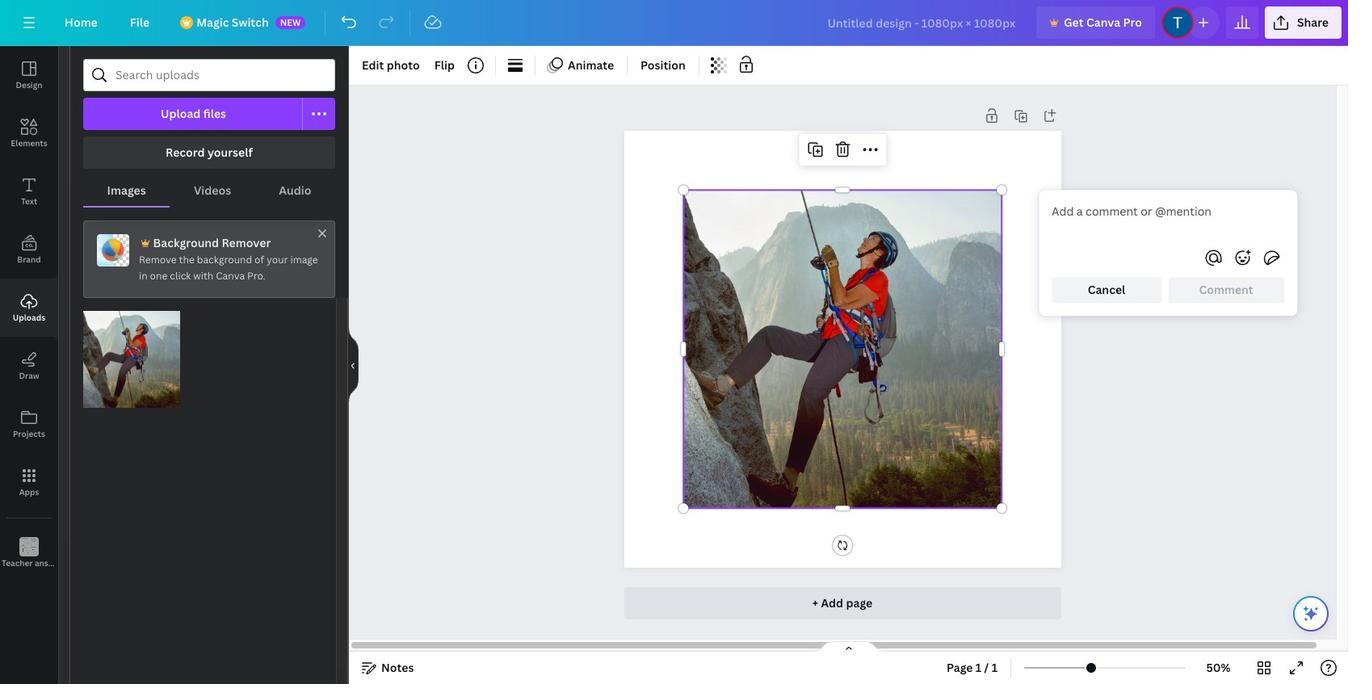 Task type: vqa. For each thing, say whether or not it's contained in the screenshot.
is to the bottom
no



Task type: describe. For each thing, give the bounding box(es) containing it.
new
[[280, 16, 301, 28]]

background
[[153, 235, 219, 250]]

videos button
[[170, 175, 255, 206]]

photo
[[387, 57, 420, 73]]

Design title text field
[[815, 6, 1030, 39]]

main menu bar
[[0, 0, 1348, 46]]

design
[[16, 79, 42, 90]]

page
[[846, 595, 873, 611]]

one
[[150, 269, 167, 283]]

magic switch
[[196, 15, 269, 30]]

image
[[290, 253, 318, 267]]

uploads button
[[0, 279, 58, 337]]

position button
[[634, 53, 692, 78]]

cancel
[[1088, 282, 1126, 298]]

comment button
[[1168, 277, 1284, 303]]

canva assistant image
[[1301, 604, 1321, 624]]

text button
[[0, 162, 58, 221]]

2 1 from the left
[[992, 660, 998, 675]]

get canva pro button
[[1037, 6, 1155, 39]]

edit
[[362, 57, 384, 73]]

answer
[[35, 557, 63, 569]]

flip
[[434, 57, 455, 73]]

get
[[1064, 15, 1084, 30]]

background
[[197, 253, 252, 267]]

share button
[[1265, 6, 1342, 39]]

50% button
[[1192, 655, 1245, 681]]

with
[[193, 269, 213, 283]]

draw button
[[0, 337, 58, 395]]

Search uploads search field
[[116, 60, 325, 90]]

side panel tab list
[[0, 46, 82, 582]]

audio
[[279, 183, 311, 198]]

cancel button
[[1052, 277, 1162, 303]]

uploads
[[13, 312, 45, 323]]

get canva pro
[[1064, 15, 1142, 30]]

animate button
[[542, 53, 620, 78]]

brand
[[17, 254, 41, 265]]

in
[[139, 269, 148, 283]]

notes button
[[355, 655, 420, 681]]

edit photo
[[362, 57, 420, 73]]

record yourself
[[166, 145, 253, 160]]

file button
[[117, 6, 163, 39]]

upload files
[[161, 106, 226, 121]]

hide image
[[348, 326, 359, 404]]

animate
[[568, 57, 614, 73]]

record
[[166, 145, 205, 160]]

brand button
[[0, 221, 58, 279]]

the
[[179, 253, 195, 267]]

+ add page
[[812, 595, 873, 611]]

images
[[107, 183, 146, 198]]

1 1 from the left
[[976, 660, 982, 675]]

elements
[[11, 137, 47, 149]]

of
[[255, 253, 264, 267]]



Task type: locate. For each thing, give the bounding box(es) containing it.
switch
[[232, 15, 269, 30]]

canva left 'pro'
[[1086, 15, 1121, 30]]

1 right /
[[992, 660, 998, 675]]

apps
[[19, 486, 39, 498]]

0 horizontal spatial canva
[[216, 269, 245, 283]]

1 horizontal spatial canva
[[1086, 15, 1121, 30]]

teacher answer keys
[[2, 557, 82, 569]]

+
[[812, 595, 818, 611]]

images button
[[83, 175, 170, 206]]

share
[[1297, 15, 1329, 30]]

keys
[[65, 557, 82, 569]]

edit photo button
[[355, 53, 426, 78]]

remove the background of your image in one click with canva pro.
[[139, 253, 318, 283]]

Comment draft. Add a comment or @mention. text field
[[1052, 203, 1284, 239]]

show pages image
[[810, 641, 887, 654]]

group
[[83, 301, 180, 408]]

draw
[[19, 370, 39, 381]]

position
[[641, 57, 686, 73]]

videos
[[194, 183, 231, 198]]

projects
[[13, 428, 45, 439]]

text
[[21, 195, 37, 207]]

home link
[[52, 6, 110, 39]]

+ add page button
[[624, 587, 1061, 620]]

upload files button
[[83, 98, 303, 130]]

1 left /
[[976, 660, 982, 675]]

add
[[821, 595, 843, 611]]

home
[[65, 15, 98, 30]]

audio button
[[255, 175, 335, 206]]

projects button
[[0, 395, 58, 453]]

apps button
[[0, 453, 58, 511]]

1 horizontal spatial 1
[[992, 660, 998, 675]]

canva inside 'button'
[[1086, 15, 1121, 30]]

50%
[[1206, 660, 1231, 675]]

pro
[[1123, 15, 1142, 30]]

1 vertical spatial canva
[[216, 269, 245, 283]]

page
[[947, 660, 973, 675]]

page 1 / 1
[[947, 660, 998, 675]]

pro.
[[247, 269, 266, 283]]

;
[[28, 559, 30, 569]]

files
[[203, 106, 226, 121]]

canva
[[1086, 15, 1121, 30], [216, 269, 245, 283]]

magic
[[196, 15, 229, 30]]

0 horizontal spatial 1
[[976, 660, 982, 675]]

background remover
[[153, 235, 271, 250]]

0 vertical spatial canva
[[1086, 15, 1121, 30]]

design button
[[0, 46, 58, 104]]

flip button
[[428, 53, 461, 78]]

remove
[[139, 253, 177, 267]]

teacher
[[2, 557, 33, 569]]

comment
[[1199, 282, 1253, 298]]

upload
[[161, 106, 201, 121]]

canva down background
[[216, 269, 245, 283]]

your
[[267, 253, 288, 267]]

/
[[984, 660, 989, 675]]

record yourself button
[[83, 137, 335, 169]]

yourself
[[208, 145, 253, 160]]

file
[[130, 15, 150, 30]]

remover
[[222, 235, 271, 250]]

click
[[170, 269, 191, 283]]

elements button
[[0, 104, 58, 162]]

notes
[[381, 660, 414, 675]]

canva inside remove the background of your image in one click with canva pro.
[[216, 269, 245, 283]]

1
[[976, 660, 982, 675], [992, 660, 998, 675]]



